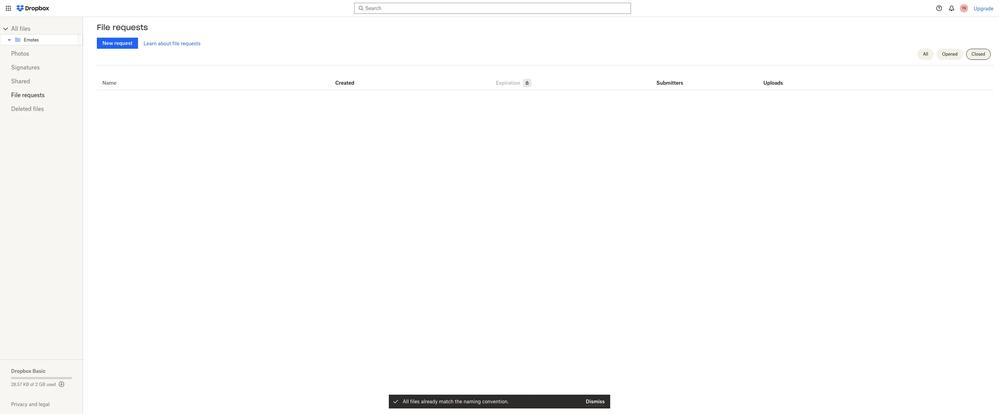 Task type: locate. For each thing, give the bounding box(es) containing it.
file down shared
[[11, 92, 21, 99]]

all for all files already match the naming convention.
[[403, 399, 409, 405]]

all inside button
[[924, 52, 929, 57]]

already
[[421, 399, 438, 405]]

files
[[20, 25, 31, 32], [33, 106, 44, 113], [410, 399, 420, 405]]

requests
[[113, 23, 148, 32], [181, 40, 201, 46], [22, 92, 45, 99]]

legal
[[39, 402, 50, 408]]

opened button
[[937, 49, 964, 60]]

file requests up deleted files
[[11, 92, 45, 99]]

2 vertical spatial all
[[403, 399, 409, 405]]

requests up deleted files
[[22, 92, 45, 99]]

closed button
[[967, 49, 991, 60]]

1 horizontal spatial requests
[[113, 23, 148, 32]]

row
[[97, 68, 994, 90]]

upgrade
[[974, 5, 994, 11]]

2 horizontal spatial all
[[924, 52, 929, 57]]

new request
[[103, 40, 133, 46]]

photos
[[11, 50, 29, 57]]

file
[[97, 23, 110, 32], [11, 92, 21, 99]]

all inside tree
[[11, 25, 18, 32]]

all inside alert
[[403, 399, 409, 405]]

files up emotes
[[20, 25, 31, 32]]

all up photos
[[11, 25, 18, 32]]

file requests up the "request"
[[97, 23, 148, 32]]

dropbox basic
[[11, 369, 46, 375]]

0 horizontal spatial column header
[[657, 71, 685, 87]]

files inside tree
[[20, 25, 31, 32]]

2 vertical spatial files
[[410, 399, 420, 405]]

1 vertical spatial all
[[924, 52, 929, 57]]

all left already
[[403, 399, 409, 405]]

2 vertical spatial requests
[[22, 92, 45, 99]]

emotes
[[24, 37, 39, 42]]

file requests link
[[11, 88, 72, 102]]

0 horizontal spatial all
[[11, 25, 18, 32]]

0 vertical spatial files
[[20, 25, 31, 32]]

used
[[46, 383, 56, 388]]

requests right file
[[181, 40, 201, 46]]

all left opened
[[924, 52, 929, 57]]

emotes link
[[14, 36, 77, 44]]

1 vertical spatial file
[[11, 92, 21, 99]]

1 horizontal spatial file requests
[[97, 23, 148, 32]]

gb
[[39, 383, 45, 388]]

name
[[102, 80, 117, 86]]

files left already
[[410, 399, 420, 405]]

0 horizontal spatial files
[[20, 25, 31, 32]]

files inside alert
[[410, 399, 420, 405]]

file up new
[[97, 23, 110, 32]]

1 vertical spatial requests
[[181, 40, 201, 46]]

signatures link
[[11, 61, 72, 74]]

1 horizontal spatial files
[[33, 106, 44, 113]]

files for deleted files
[[33, 106, 44, 113]]

all for all
[[924, 52, 929, 57]]

file requests
[[97, 23, 148, 32], [11, 92, 45, 99]]

learn about file requests
[[144, 40, 201, 46]]

1 vertical spatial file requests
[[11, 92, 45, 99]]

request
[[114, 40, 133, 46]]

all files link
[[11, 23, 83, 34]]

1 horizontal spatial file
[[97, 23, 110, 32]]

1 horizontal spatial all
[[403, 399, 409, 405]]

all
[[11, 25, 18, 32], [924, 52, 929, 57], [403, 399, 409, 405]]

0 horizontal spatial file requests
[[11, 92, 45, 99]]

2 horizontal spatial files
[[410, 399, 420, 405]]

0 vertical spatial requests
[[113, 23, 148, 32]]

file
[[173, 40, 180, 46]]

files down file requests link
[[33, 106, 44, 113]]

photos link
[[11, 47, 72, 61]]

tb
[[963, 6, 967, 10]]

privacy and legal link
[[11, 402, 83, 408]]

column header
[[657, 71, 685, 87], [764, 71, 792, 87]]

0 horizontal spatial requests
[[22, 92, 45, 99]]

get more space image
[[57, 381, 66, 389]]

the
[[455, 399, 463, 405]]

opened
[[943, 52, 958, 57]]

1 horizontal spatial column header
[[764, 71, 792, 87]]

0 vertical spatial all
[[11, 25, 18, 32]]

shared link
[[11, 74, 72, 88]]

shared
[[11, 78, 30, 85]]

requests up the "request"
[[113, 23, 148, 32]]

1 vertical spatial files
[[33, 106, 44, 113]]

alert
[[389, 395, 611, 409]]



Task type: describe. For each thing, give the bounding box(es) containing it.
dismiss
[[586, 399, 605, 405]]

deleted files link
[[11, 102, 72, 116]]

2 column header from the left
[[764, 71, 792, 87]]

row containing name
[[97, 68, 994, 90]]

0 horizontal spatial file
[[11, 92, 21, 99]]

all files already match the naming convention.
[[403, 399, 509, 405]]

new
[[103, 40, 113, 46]]

privacy
[[11, 402, 27, 408]]

upgrade link
[[974, 5, 994, 11]]

files for all files already match the naming convention.
[[410, 399, 420, 405]]

kb
[[23, 383, 29, 388]]

all files
[[11, 25, 31, 32]]

1 column header from the left
[[657, 71, 685, 87]]

created
[[336, 80, 355, 86]]

files for all files
[[20, 25, 31, 32]]

28.57 kb of 2 gb used
[[11, 383, 56, 388]]

alert containing dismiss
[[389, 395, 611, 409]]

basic
[[33, 369, 46, 375]]

convention.
[[483, 399, 509, 405]]

and
[[29, 402, 37, 408]]

all for all files
[[11, 25, 18, 32]]

learn about file requests link
[[144, 40, 201, 46]]

of
[[30, 383, 34, 388]]

deleted files
[[11, 106, 44, 113]]

2 horizontal spatial requests
[[181, 40, 201, 46]]

0 vertical spatial file requests
[[97, 23, 148, 32]]

new request button
[[97, 38, 138, 49]]

tb button
[[959, 3, 970, 14]]

dismiss button
[[586, 398, 605, 406]]

all button
[[918, 49, 935, 60]]

about
[[158, 40, 171, 46]]

privacy and legal
[[11, 402, 50, 408]]

dropbox logo - go to the homepage image
[[14, 3, 52, 14]]

all files tree
[[1, 23, 83, 45]]

requests inside file requests link
[[22, 92, 45, 99]]

closed
[[972, 52, 986, 57]]

deleted
[[11, 106, 32, 113]]

Search in folder "Dropbox" text field
[[366, 5, 619, 12]]

dropbox
[[11, 369, 31, 375]]

match
[[439, 399, 454, 405]]

created button
[[336, 79, 355, 87]]

naming
[[464, 399, 481, 405]]

28.57
[[11, 383, 22, 388]]

pro trial element
[[521, 79, 532, 87]]

learn
[[144, 40, 157, 46]]

2
[[35, 383, 38, 388]]

0 vertical spatial file
[[97, 23, 110, 32]]

global header element
[[0, 0, 1000, 17]]

signatures
[[11, 64, 40, 71]]



Task type: vqa. For each thing, say whether or not it's contained in the screenshot.
Photos
yes



